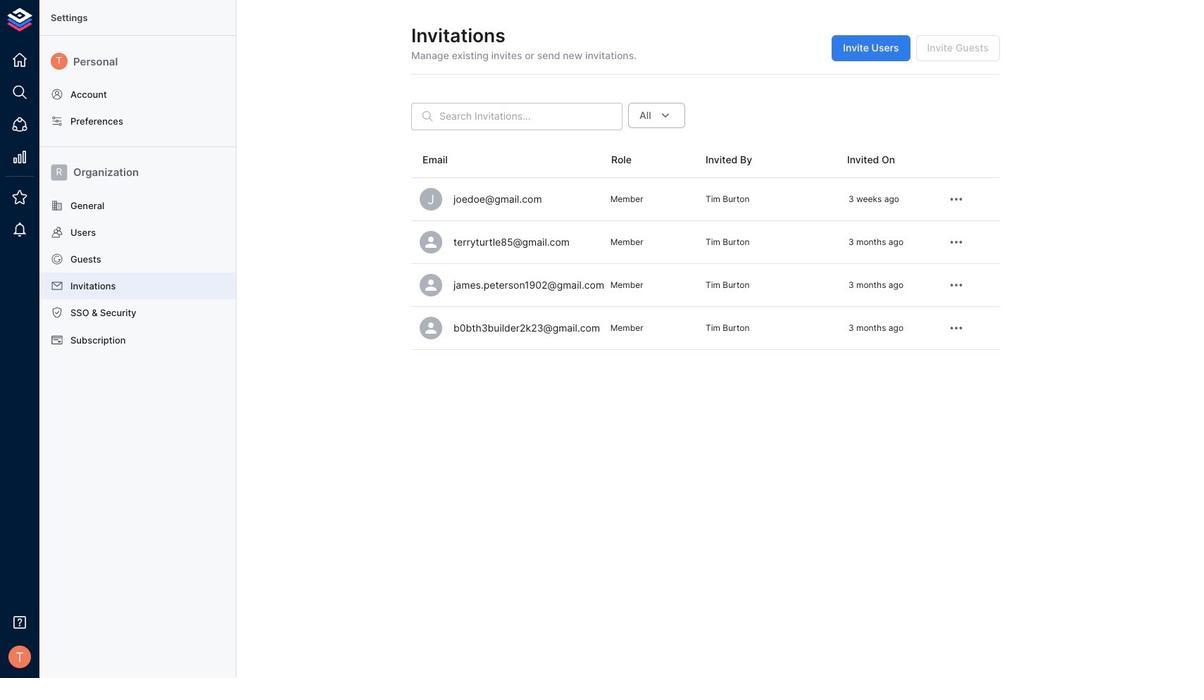 Task type: describe. For each thing, give the bounding box(es) containing it.
Search Invitations... text field
[[439, 103, 623, 130]]



Task type: vqa. For each thing, say whether or not it's contained in the screenshot.
Learn More link
no



